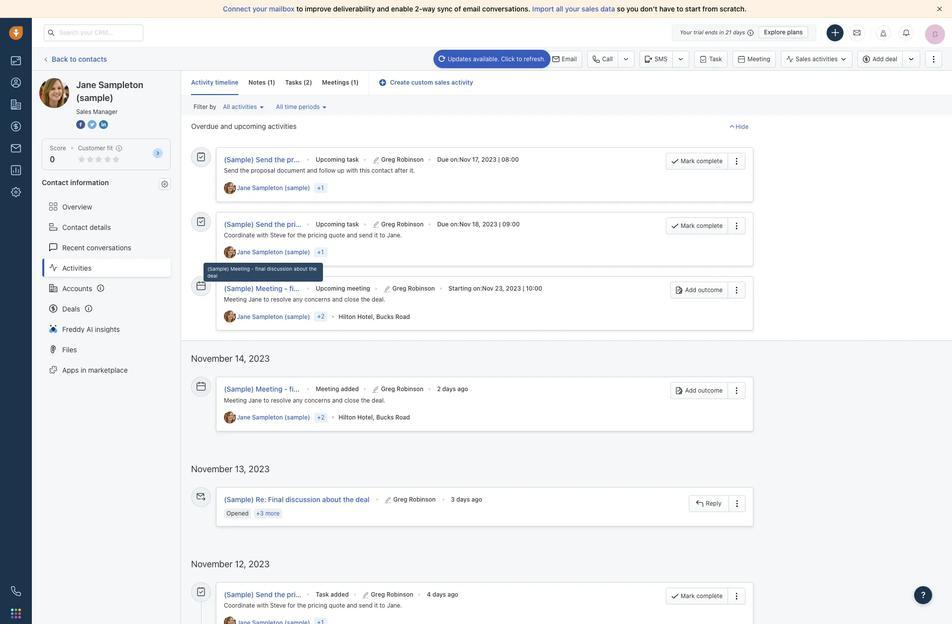 Task type: vqa. For each thing, say whether or not it's contained in the screenshot.


Task type: locate. For each thing, give the bounding box(es) containing it.
1 vertical spatial on
[[451, 220, 458, 228]]

2 send from the top
[[359, 602, 373, 610]]

1 add outcome button from the top
[[671, 282, 728, 299]]

2 hilton from the top
[[339, 414, 356, 422]]

1 1 from the left
[[270, 79, 273, 86]]

1 task from the top
[[347, 156, 359, 163]]

0 vertical spatial (sample) send the pricing quote link
[[224, 220, 331, 228]]

1 +1 from the top
[[317, 184, 324, 192]]

task
[[710, 55, 723, 63], [316, 591, 329, 599]]

contact up recent on the top left of the page
[[62, 223, 88, 231]]

+1 down send the proposal document and follow up with this contact after it.
[[317, 184, 324, 192]]

2 hilton hotel, bucks road from the top
[[339, 414, 410, 422]]

send down november 12, 2023
[[256, 591, 273, 599]]

november for november 13, 2023
[[191, 464, 233, 475]]

complete for 09:00
[[697, 222, 723, 229]]

meeting inside meeting button
[[748, 55, 771, 63]]

(sample) for third mark complete button
[[224, 591, 254, 599]]

available.
[[474, 55, 500, 63]]

0 vertical spatial task
[[347, 156, 359, 163]]

updates available. click to refresh.
[[448, 55, 546, 63]]

2 ) from the left
[[310, 79, 312, 86]]

0 vertical spatial jane.
[[387, 231, 402, 239]]

0 vertical spatial :
[[458, 156, 460, 163]]

proposal up send the proposal document and follow up with this contact after it.
[[287, 155, 316, 164]]

meeting jane to resolve any concerns and close the deal. down meeting added
[[224, 397, 386, 404]]

1 vertical spatial task
[[347, 220, 359, 228]]

( right the meetings
[[351, 79, 354, 86]]

recent conversations
[[62, 243, 131, 252]]

hilton hotel, bucks road down meeting added
[[339, 414, 410, 422]]

timeline
[[215, 79, 239, 86]]

2 add outcome button from the top
[[671, 383, 728, 400]]

2 vertical spatial |
[[523, 285, 525, 292]]

in
[[720, 29, 725, 35], [81, 366, 86, 374]]

november left 14,
[[191, 354, 233, 364]]

discussion inside (sample) meeting - final discussion about the deal upcoming meeting
[[267, 266, 293, 272]]

1 add outcome from the top
[[686, 286, 723, 294]]

updates available. click to refresh. link
[[434, 50, 551, 68]]

twitter circled image
[[88, 120, 97, 130]]

2 vertical spatial mark
[[681, 593, 695, 600]]

2 vertical spatial upcoming
[[316, 285, 345, 292]]

task for task
[[710, 55, 723, 63]]

in right apps
[[81, 366, 86, 374]]

3 complete from the top
[[697, 593, 723, 600]]

marketplace
[[88, 366, 128, 374]]

0 vertical spatial sales
[[582, 4, 599, 13]]

2 horizontal spatial )
[[356, 79, 359, 86]]

files
[[62, 345, 77, 354]]

+2 down meeting added
[[317, 414, 325, 421]]

2 outcome from the top
[[699, 387, 723, 395]]

1 vertical spatial hilton hotel, bucks road
[[339, 414, 410, 422]]

in left 21
[[720, 29, 725, 35]]

1 coordinate with steve for the pricing quote and send it to jane. from the top
[[224, 231, 402, 239]]

explore plans
[[765, 28, 803, 36]]

1 +2 from the top
[[317, 313, 325, 320]]

days for 2 days ago
[[443, 386, 456, 393]]

0 vertical spatial task
[[710, 55, 723, 63]]

1 hilton from the top
[[339, 313, 356, 321]]

1 vertical spatial discussion
[[286, 496, 321, 504]]

days for 3 days ago
[[457, 496, 470, 504]]

send for task added
[[359, 602, 373, 610]]

(sample) for mark complete button corresponding to nov 17, 2023 | 08:00
[[224, 155, 254, 164]]

call button
[[588, 51, 618, 67]]

steve for task added
[[270, 602, 286, 610]]

0 vertical spatial contact
[[42, 178, 69, 187]]

13,
[[235, 464, 246, 475]]

0 horizontal spatial task
[[316, 591, 329, 599]]

1 tasks image from the top
[[197, 152, 206, 161]]

( for meetings
[[351, 79, 354, 86]]

2 any from the top
[[293, 397, 303, 404]]

final
[[268, 496, 284, 504]]

it.
[[410, 167, 415, 174]]

sales up facebook circled icon
[[76, 108, 91, 116]]

0 vertical spatial +2
[[317, 313, 325, 320]]

bucks for fourth jane sampleton (sample) link from the top of the page
[[377, 414, 394, 422]]

1 close from the top
[[345, 296, 360, 303]]

it
[[375, 231, 378, 239], [375, 602, 378, 610]]

meeting jane to resolve any concerns and close the deal. for second jane sampleton (sample) link from the bottom
[[224, 296, 386, 303]]

sales activities
[[796, 55, 838, 63]]

1 vertical spatial about
[[323, 496, 342, 504]]

all inside 'link'
[[223, 103, 230, 111]]

1 vertical spatial upcoming task
[[316, 220, 359, 228]]

1 hilton hotel, bucks road from the top
[[339, 313, 410, 321]]

outcome
[[699, 286, 723, 294], [699, 387, 723, 395]]

2 horizontal spatial activities
[[813, 55, 838, 63]]

document up follow
[[318, 155, 351, 164]]

with for upcoming
[[257, 231, 269, 239]]

due left 17, at the top of the page
[[438, 156, 449, 163]]

about
[[294, 266, 308, 272], [323, 496, 342, 504]]

1 vertical spatial coordinate
[[224, 602, 255, 610]]

jane sampleton (sample) for second jane sampleton (sample) link from the bottom
[[237, 313, 310, 321]]

send for (sample) send the proposal document link
[[256, 155, 273, 164]]

1 vertical spatial resolve
[[271, 397, 291, 404]]

: left 23, on the top
[[481, 285, 483, 292]]

2 coordinate with steve for the pricing quote and send it to jane. from the top
[[224, 602, 402, 610]]

upcoming
[[234, 122, 266, 131]]

1 vertical spatial proposal
[[251, 167, 276, 174]]

0 vertical spatial it
[[375, 231, 378, 239]]

1 vertical spatial tasks image
[[197, 217, 206, 226]]

2 upcoming task from the top
[[316, 220, 359, 228]]

0 vertical spatial nov
[[460, 156, 471, 163]]

your
[[253, 4, 267, 13], [566, 4, 580, 13]]

contact for contact information
[[42, 178, 69, 187]]

contact
[[42, 178, 69, 187], [62, 223, 88, 231]]

+2 down (sample) meeting - final discussion about the deal upcoming meeting at the top left
[[317, 313, 325, 320]]

send for (sample) send the pricing quote link associated with upcoming task
[[256, 220, 273, 228]]

hilton hotel, bucks road
[[339, 313, 410, 321], [339, 414, 410, 422]]

0 horizontal spatial all
[[223, 103, 230, 111]]

1 for notes ( 1 )
[[270, 79, 273, 86]]

2 (sample) send the pricing quote from the top
[[224, 591, 331, 599]]

3 mark from the top
[[681, 593, 695, 600]]

hilton for fourth jane sampleton (sample) link from the top of the page
[[339, 414, 356, 422]]

2 (sample) send the pricing quote link from the top
[[224, 591, 331, 599]]

1 right notes
[[270, 79, 273, 86]]

1 vertical spatial november
[[191, 464, 233, 475]]

1 hotel, from the top
[[358, 313, 375, 321]]

0 vertical spatial for
[[288, 231, 296, 239]]

jane sampleton (sample) link
[[237, 184, 313, 192], [237, 248, 313, 257], [237, 313, 313, 321], [237, 414, 313, 422]]

1 vertical spatial it
[[375, 602, 378, 610]]

concerns down (sample) meeting - final discussion about the deal upcoming meeting at the top left
[[305, 296, 331, 303]]

upcoming for document
[[316, 156, 345, 163]]

1 complete from the top
[[697, 157, 723, 165]]

coordinate with steve for the pricing quote and send it to jane. for task added
[[224, 602, 402, 610]]

resolve for fourth jane sampleton (sample) link from the top of the page
[[271, 397, 291, 404]]

resolve for second jane sampleton (sample) link from the bottom
[[271, 296, 291, 303]]

(sample) for second jane sampleton (sample) link from the bottom
[[285, 313, 310, 321]]

nov left 17, at the top of the page
[[460, 156, 471, 163]]

filter by
[[194, 103, 216, 111]]

) right notes
[[273, 79, 275, 86]]

tasks image
[[197, 152, 206, 161], [197, 217, 206, 226], [197, 588, 206, 597]]

14,
[[235, 354, 247, 364]]

add deal
[[873, 55, 898, 63]]

1 outcome from the top
[[699, 286, 723, 294]]

1 mark from the top
[[681, 157, 695, 165]]

2 vertical spatial activities
[[268, 122, 297, 131]]

0 horizontal spatial 2
[[306, 79, 310, 86]]

sync
[[437, 4, 453, 13]]

meeting inside (sample) meeting - final discussion about the deal upcoming meeting
[[231, 266, 250, 272]]

jane. for upcoming task
[[387, 231, 402, 239]]

deal. for meetings icon
[[372, 397, 386, 404]]

( right tasks
[[304, 79, 306, 86]]

1 november from the top
[[191, 354, 233, 364]]

(sample) left -
[[208, 266, 229, 272]]

0 button
[[50, 155, 55, 164]]

2 vertical spatial nov
[[483, 285, 494, 292]]

all right by at left top
[[223, 103, 230, 111]]

task for task added
[[316, 591, 329, 599]]

0 vertical spatial (sample) send the pricing quote
[[224, 220, 331, 228]]

0 vertical spatial hilton hotel, bucks road
[[339, 313, 410, 321]]

(sample) down 12,
[[224, 591, 254, 599]]

1 bucks from the top
[[377, 313, 394, 321]]

0 vertical spatial with
[[346, 167, 358, 174]]

0 vertical spatial hotel,
[[358, 313, 375, 321]]

contact for contact details
[[62, 223, 88, 231]]

coordinate down 12,
[[224, 602, 255, 610]]

1 due from the top
[[438, 156, 449, 163]]

0 vertical spatial road
[[396, 313, 410, 321]]

0 vertical spatial bucks
[[377, 313, 394, 321]]

1 jane. from the top
[[387, 231, 402, 239]]

add outcome button
[[671, 282, 728, 299], [671, 383, 728, 400]]

all
[[556, 4, 564, 13]]

1 steve from the top
[[270, 231, 286, 239]]

sales left data
[[582, 4, 599, 13]]

17,
[[473, 156, 480, 163]]

ago for 3 days ago
[[472, 496, 483, 504]]

steve for upcoming task
[[270, 231, 286, 239]]

1 your from the left
[[253, 4, 267, 13]]

freddy ai insights
[[62, 325, 120, 334]]

21
[[726, 29, 732, 35]]

close down "meeting" on the left of page
[[345, 296, 360, 303]]

(sample) send the pricing quote link down 12,
[[224, 591, 331, 599]]

1 horizontal spatial sales
[[796, 55, 812, 63]]

linkedin circled image
[[99, 120, 108, 130]]

trial
[[694, 29, 704, 35]]

concerns
[[305, 296, 331, 303], [305, 397, 331, 404]]

1 vertical spatial jane.
[[387, 602, 402, 610]]

1 vertical spatial road
[[396, 414, 410, 422]]

nov left 23, on the top
[[483, 285, 494, 292]]

mark complete button
[[666, 153, 728, 170], [666, 217, 728, 234], [666, 588, 728, 605]]

facebook circled image
[[76, 120, 85, 130]]

start
[[686, 4, 701, 13]]

don't
[[641, 4, 658, 13]]

robinson for mark complete button corresponding to nov 18, 2023 | 09:00
[[397, 220, 424, 228]]

(sample) for fourth jane sampleton (sample) link from the top of the page
[[285, 414, 310, 422]]

3 ( from the left
[[351, 79, 354, 86]]

1 vertical spatial (sample) send the pricing quote
[[224, 591, 331, 599]]

0 vertical spatial deal.
[[372, 296, 386, 303]]

sales inside "jane sampleton (sample) sales manager"
[[76, 108, 91, 116]]

(sample) send the pricing quote down 12,
[[224, 591, 331, 599]]

) right tasks
[[310, 79, 312, 86]]

your right all
[[566, 4, 580, 13]]

2 add outcome from the top
[[686, 387, 723, 395]]

hilton hotel, bucks road down "meeting" on the left of page
[[339, 313, 410, 321]]

2 coordinate from the top
[[224, 602, 255, 610]]

mark for nov 17, 2023 | 08:00
[[681, 157, 695, 165]]

1 vertical spatial +2
[[317, 414, 325, 421]]

2 vertical spatial with
[[257, 602, 269, 610]]

plans
[[788, 28, 803, 36]]

0 vertical spatial due
[[438, 156, 449, 163]]

2
[[306, 79, 310, 86], [437, 386, 441, 393]]

follow
[[319, 167, 336, 174]]

2 jane. from the top
[[387, 602, 402, 610]]

jane sampleton (sample) for fourth jane sampleton (sample) link from the top of the page
[[237, 414, 310, 422]]

document down (sample) send the proposal document link
[[277, 167, 305, 174]]

: left 17, at the top of the page
[[458, 156, 460, 163]]

1 meeting jane to resolve any concerns and close the deal. from the top
[[224, 296, 386, 303]]

1 vertical spatial sales
[[435, 79, 450, 86]]

1 vertical spatial :
[[458, 220, 460, 228]]

2 for from the top
[[288, 602, 296, 610]]

freddy
[[62, 325, 85, 334]]

activities
[[813, 55, 838, 63], [232, 103, 257, 111], [268, 122, 297, 131]]

2 november from the top
[[191, 464, 233, 475]]

2 steve from the top
[[270, 602, 286, 610]]

robinson for add outcome button corresponding to meetings icon
[[397, 386, 424, 393]]

1 (sample) send the pricing quote link from the top
[[224, 220, 331, 228]]

2 +2 from the top
[[317, 414, 325, 421]]

0 vertical spatial deal
[[886, 55, 898, 63]]

0 vertical spatial tasks image
[[197, 152, 206, 161]]

add deal button
[[858, 51, 903, 67]]

and
[[377, 4, 390, 13], [221, 122, 233, 131], [307, 167, 318, 174], [347, 231, 358, 239], [332, 296, 343, 303], [332, 397, 343, 404], [347, 602, 358, 610]]

3 november from the top
[[191, 559, 233, 570]]

concerns down meeting added
[[305, 397, 331, 404]]

ago for 4 days ago
[[448, 591, 459, 599]]

add outcome button for meetings image
[[671, 282, 728, 299]]

2 +1 from the top
[[317, 249, 324, 256]]

2 vertical spatial mark complete
[[681, 593, 723, 600]]

sms button
[[640, 51, 673, 67]]

2 vertical spatial mark complete button
[[666, 588, 728, 605]]

all inside button
[[276, 103, 283, 111]]

2 resolve from the top
[[271, 397, 291, 404]]

on right starting
[[474, 285, 481, 292]]

hotel,
[[358, 313, 375, 321], [358, 414, 375, 422]]

(sample) send the proposal document link
[[224, 155, 351, 164]]

1 mark complete button from the top
[[666, 153, 728, 170]]

2 vertical spatial complete
[[697, 593, 723, 600]]

due for document
[[438, 156, 449, 163]]

+2 for meetings image
[[317, 313, 325, 320]]

sales down the plans at right
[[796, 55, 812, 63]]

november for november 12, 2023
[[191, 559, 233, 570]]

1 any from the top
[[293, 296, 303, 303]]

robinson for mark complete button corresponding to nov 17, 2023 | 08:00
[[397, 156, 424, 163]]

(sample) send the pricing quote up final
[[224, 220, 331, 228]]

2 road from the top
[[396, 414, 410, 422]]

2 vertical spatial on
[[474, 285, 481, 292]]

1 road from the top
[[396, 313, 410, 321]]

coordinate with steve for the pricing quote and send it to jane. for upcoming task
[[224, 231, 402, 239]]

0 horizontal spatial )
[[273, 79, 275, 86]]

1 resolve from the top
[[271, 296, 291, 303]]

2 close from the top
[[345, 397, 360, 404]]

nov
[[460, 156, 471, 163], [460, 220, 471, 228], [483, 285, 494, 292]]

meeting jane to resolve any concerns and close the deal. down (sample) meeting - final discussion about the deal upcoming meeting at the top left
[[224, 296, 386, 303]]

1 vertical spatial add outcome
[[686, 387, 723, 395]]

0 vertical spatial discussion
[[267, 266, 293, 272]]

0 vertical spatial upcoming
[[316, 156, 345, 163]]

(sample) inside (sample) meeting - final discussion about the deal upcoming meeting
[[208, 266, 229, 272]]

(sample) re: final discussion about the deal
[[224, 496, 370, 504]]

jane.
[[387, 231, 402, 239], [387, 602, 402, 610]]

1 vertical spatial activities
[[232, 103, 257, 111]]

: left 18,
[[458, 220, 460, 228]]

november left 13,
[[191, 464, 233, 475]]

(sample) up -
[[224, 220, 254, 228]]

3 upcoming from the top
[[316, 285, 345, 292]]

1 right the meetings
[[354, 79, 356, 86]]

(sample) for 3rd jane sampleton (sample) link from the bottom of the page
[[285, 249, 310, 256]]

1 mark complete from the top
[[681, 157, 723, 165]]

jane sampleton (sample) for 1st jane sampleton (sample) link from the top
[[237, 184, 310, 192]]

| for document
[[499, 156, 500, 163]]

2 hotel, from the top
[[358, 414, 375, 422]]

1 concerns from the top
[[305, 296, 331, 303]]

2 upcoming from the top
[[316, 220, 345, 228]]

| left 09:00
[[500, 220, 501, 228]]

1 horizontal spatial all
[[276, 103, 283, 111]]

1 (sample) send the pricing quote from the top
[[224, 220, 331, 228]]

0 vertical spatial activities
[[813, 55, 838, 63]]

mark complete for 09:00
[[681, 222, 723, 229]]

) for notes ( 1 )
[[273, 79, 275, 86]]

0 vertical spatial added
[[341, 386, 359, 393]]

2 horizontal spatial deal
[[886, 55, 898, 63]]

1 upcoming from the top
[[316, 156, 345, 163]]

) right the meetings
[[356, 79, 359, 86]]

sales activities button
[[781, 51, 858, 67], [781, 51, 853, 67]]

0 vertical spatial on
[[451, 156, 458, 163]]

mark complete button for nov 18, 2023 | 09:00
[[666, 217, 728, 234]]

1 horizontal spatial (
[[304, 79, 306, 86]]

2 bucks from the top
[[377, 414, 394, 422]]

mark complete button for nov 17, 2023 | 08:00
[[666, 153, 728, 170]]

2 ( from the left
[[304, 79, 306, 86]]

1 vertical spatial (sample) send the pricing quote link
[[224, 591, 331, 599]]

1 vertical spatial upcoming
[[316, 220, 345, 228]]

hotel, down meeting added
[[358, 414, 375, 422]]

(sample) for mark complete button corresponding to nov 18, 2023 | 09:00
[[224, 220, 254, 228]]

2 meeting jane to resolve any concerns and close the deal. from the top
[[224, 397, 386, 404]]

hotel, down "meeting" on the left of page
[[358, 313, 375, 321]]

2 deal. from the top
[[372, 397, 386, 404]]

12,
[[235, 559, 246, 570]]

0 vertical spatial send
[[359, 231, 373, 239]]

0 horizontal spatial activities
[[232, 103, 257, 111]]

1 vertical spatial send
[[359, 602, 373, 610]]

( for notes
[[268, 79, 270, 86]]

upcoming task for (sample) send the proposal document
[[316, 156, 359, 163]]

(sample) up opened on the bottom left
[[224, 496, 254, 504]]

3
[[451, 496, 455, 504]]

0 horizontal spatial your
[[253, 4, 267, 13]]

2 your from the left
[[566, 4, 580, 13]]

3 ) from the left
[[356, 79, 359, 86]]

0 horizontal spatial 1
[[270, 79, 273, 86]]

2 concerns from the top
[[305, 397, 331, 404]]

| left 08:00
[[499, 156, 500, 163]]

activities inside 'link'
[[232, 103, 257, 111]]

task inside task button
[[710, 55, 723, 63]]

1 vertical spatial 2
[[437, 386, 441, 393]]

1 vertical spatial any
[[293, 397, 303, 404]]

hilton down "meeting" on the left of page
[[339, 313, 356, 321]]

proposal down (sample) send the proposal document link
[[251, 167, 276, 174]]

+3 more button
[[254, 509, 287, 519]]

meeting jane to resolve any concerns and close the deal. for fourth jane sampleton (sample) link from the top of the page
[[224, 397, 386, 404]]

coordinate up -
[[224, 231, 255, 239]]

2 complete from the top
[[697, 222, 723, 229]]

1 vertical spatial meeting jane to resolve any concerns and close the deal.
[[224, 397, 386, 404]]

november 12, 2023
[[191, 559, 270, 570]]

: for (sample) send the proposal document
[[458, 156, 460, 163]]

2 mark complete button from the top
[[666, 217, 728, 234]]

greg
[[382, 156, 396, 163], [382, 220, 396, 228], [393, 285, 407, 292], [381, 386, 395, 393], [394, 496, 408, 504], [371, 591, 385, 599]]

1 ) from the left
[[273, 79, 275, 86]]

( for tasks
[[304, 79, 306, 86]]

1 vertical spatial added
[[331, 591, 349, 599]]

added
[[341, 386, 359, 393], [331, 591, 349, 599]]

2 1 from the left
[[354, 79, 356, 86]]

robinson for third mark complete button
[[387, 591, 414, 599]]

(sample) send the pricing quote for upcoming task
[[224, 220, 331, 228]]

nov left 18,
[[460, 220, 471, 228]]

( right notes
[[268, 79, 270, 86]]

1 horizontal spatial )
[[310, 79, 312, 86]]

all activities link
[[221, 101, 266, 113]]

freshworks switcher image
[[11, 609, 21, 619]]

hilton for second jane sampleton (sample) link from the bottom
[[339, 313, 356, 321]]

2 vertical spatial ago
[[448, 591, 459, 599]]

sampleton
[[77, 78, 111, 86], [98, 80, 143, 90], [252, 184, 283, 192], [252, 249, 283, 256], [252, 313, 283, 321], [252, 414, 283, 422]]

about inside (sample) meeting - final discussion about the deal upcoming meeting
[[294, 266, 308, 272]]

mark for nov 18, 2023 | 09:00
[[681, 222, 695, 229]]

the
[[275, 155, 285, 164], [240, 167, 249, 174], [275, 220, 285, 228], [297, 231, 306, 239], [309, 266, 317, 272], [361, 296, 370, 303], [361, 397, 370, 404], [343, 496, 354, 504], [275, 591, 285, 599], [297, 602, 306, 610]]

on left 17, at the top of the page
[[451, 156, 458, 163]]

1 it from the top
[[375, 231, 378, 239]]

1 vertical spatial concerns
[[305, 397, 331, 404]]

1 vertical spatial mark complete button
[[666, 217, 728, 234]]

sampleton inside "jane sampleton (sample) sales manager"
[[98, 80, 143, 90]]

november left 12,
[[191, 559, 233, 570]]

on left 18,
[[451, 220, 458, 228]]

3 jane sampleton (sample) link from the top
[[237, 313, 313, 321]]

1 coordinate from the top
[[224, 231, 255, 239]]

2023
[[482, 156, 497, 163], [483, 220, 498, 228], [506, 285, 522, 292], [249, 354, 270, 364], [249, 464, 270, 475], [249, 559, 270, 570]]

road for second jane sampleton (sample) link from the bottom
[[396, 313, 410, 321]]

0 vertical spatial any
[[293, 296, 303, 303]]

2 all from the left
[[276, 103, 283, 111]]

all left time on the left top of the page
[[276, 103, 283, 111]]

mark complete
[[681, 157, 723, 165], [681, 222, 723, 229], [681, 593, 723, 600]]

november for november 14, 2023
[[191, 354, 233, 364]]

0 vertical spatial document
[[318, 155, 351, 164]]

| for quote
[[500, 220, 501, 228]]

2 task from the top
[[347, 220, 359, 228]]

create custom sales activity link
[[379, 79, 474, 86]]

due left 18,
[[438, 220, 449, 228]]

due
[[438, 156, 449, 163], [438, 220, 449, 228]]

meeting added
[[316, 386, 359, 393]]

2 it from the top
[[375, 602, 378, 610]]

0 vertical spatial resolve
[[271, 296, 291, 303]]

1 for from the top
[[288, 231, 296, 239]]

0 vertical spatial in
[[720, 29, 725, 35]]

sales left "activity"
[[435, 79, 450, 86]]

contact down 0 button
[[42, 178, 69, 187]]

(
[[268, 79, 270, 86], [304, 79, 306, 86], [351, 79, 354, 86]]

1 all from the left
[[223, 103, 230, 111]]

1 upcoming task from the top
[[316, 156, 359, 163]]

1 vertical spatial nov
[[460, 220, 471, 228]]

accounts
[[62, 284, 92, 293]]

1 send from the top
[[359, 231, 373, 239]]

)
[[273, 79, 275, 86], [310, 79, 312, 86], [356, 79, 359, 86]]

1 deal. from the top
[[372, 296, 386, 303]]

add outcome button for meetings icon
[[671, 383, 728, 400]]

2 vertical spatial deal
[[356, 496, 370, 504]]

2 mark complete from the top
[[681, 222, 723, 229]]

your left mailbox
[[253, 4, 267, 13]]

10:00
[[526, 285, 543, 292]]

1 ( from the left
[[268, 79, 270, 86]]

2 tasks image from the top
[[197, 217, 206, 226]]

bucks for second jane sampleton (sample) link from the bottom
[[377, 313, 394, 321]]

complete
[[697, 157, 723, 165], [697, 222, 723, 229], [697, 593, 723, 600]]

| left 10:00
[[523, 285, 525, 292]]

all
[[223, 103, 230, 111], [276, 103, 283, 111]]

close down meeting added
[[345, 397, 360, 404]]

send down upcoming
[[256, 155, 273, 164]]

2 due from the top
[[438, 220, 449, 228]]

0 vertical spatial november
[[191, 354, 233, 364]]

send up final
[[256, 220, 273, 228]]

2 mark from the top
[[681, 222, 695, 229]]

all time periods button
[[274, 101, 329, 113]]

1 vertical spatial +1
[[317, 249, 324, 256]]

0 vertical spatial mark complete
[[681, 157, 723, 165]]

1 vertical spatial contact
[[62, 223, 88, 231]]

(sample) send the pricing quote link up final
[[224, 220, 331, 228]]

days
[[734, 29, 746, 35], [443, 386, 456, 393], [457, 496, 470, 504], [433, 591, 446, 599]]

hilton down meeting added
[[339, 414, 356, 422]]

2023 right 12,
[[249, 559, 270, 570]]

1 vertical spatial close
[[345, 397, 360, 404]]

1 vertical spatial outcome
[[699, 387, 723, 395]]

+1 up (sample) meeting - final discussion about the deal upcoming meeting at the top left
[[317, 249, 324, 256]]

(sample) down overdue and upcoming activities
[[224, 155, 254, 164]]



Task type: describe. For each thing, give the bounding box(es) containing it.
manager
[[93, 108, 118, 116]]

2 jane sampleton (sample) link from the top
[[237, 248, 313, 257]]

time
[[285, 103, 297, 111]]

task added
[[316, 591, 349, 599]]

phone image
[[11, 587, 21, 597]]

all time periods
[[276, 103, 320, 111]]

insights
[[95, 325, 120, 334]]

2 vertical spatial :
[[481, 285, 483, 292]]

the inside (sample) meeting - final discussion about the deal upcoming meeting
[[309, 266, 317, 272]]

hilton hotel, bucks road for fourth jane sampleton (sample) link from the top of the page
[[339, 414, 410, 422]]

email
[[562, 55, 577, 63]]

1 horizontal spatial deal
[[356, 496, 370, 504]]

meetings
[[322, 79, 349, 86]]

send email image
[[854, 28, 861, 37]]

import
[[533, 4, 555, 13]]

custom
[[412, 79, 433, 86]]

hilton hotel, bucks road for second jane sampleton (sample) link from the bottom
[[339, 313, 410, 321]]

back to contacts
[[52, 55, 107, 63]]

18,
[[473, 220, 481, 228]]

activities
[[62, 264, 92, 272]]

back to contacts link
[[42, 51, 108, 67]]

customer
[[78, 144, 105, 152]]

up
[[338, 167, 345, 174]]

(sample) for 1st jane sampleton (sample) link from the top
[[285, 184, 310, 192]]

complete for 08:00
[[697, 157, 723, 165]]

score
[[50, 144, 66, 152]]

phone element
[[6, 582, 26, 602]]

due on : nov 17, 2023 | 08:00
[[438, 156, 519, 163]]

meetings image
[[197, 382, 206, 391]]

1 horizontal spatial in
[[720, 29, 725, 35]]

concerns for meetings icon
[[305, 397, 331, 404]]

opened
[[227, 510, 249, 518]]

2023 right 13,
[[249, 464, 270, 475]]

scratch.
[[720, 4, 747, 13]]

(sample) inside "jane sampleton (sample) sales manager"
[[76, 93, 113, 103]]

recent
[[62, 243, 85, 252]]

all activities
[[223, 103, 257, 111]]

1 horizontal spatial about
[[323, 496, 342, 504]]

coordinate for task added
[[224, 602, 255, 610]]

any for second jane sampleton (sample) link from the bottom
[[293, 296, 303, 303]]

filter
[[194, 103, 208, 111]]

add outcome for add outcome button for meetings image
[[686, 286, 723, 294]]

for for task added
[[288, 602, 296, 610]]

call
[[603, 55, 613, 63]]

ai
[[87, 325, 93, 334]]

task button
[[695, 51, 728, 67]]

deal inside add deal button
[[886, 55, 898, 63]]

deal. for meetings image
[[372, 296, 386, 303]]

data
[[601, 4, 616, 13]]

jane inside "jane sampleton (sample) sales manager"
[[76, 80, 96, 90]]

mng settings image
[[161, 181, 168, 188]]

) for tasks ( 2 )
[[310, 79, 312, 86]]

1 horizontal spatial sales
[[582, 4, 599, 13]]

+2 for meetings icon
[[317, 414, 325, 421]]

0
[[50, 155, 55, 164]]

deal inside (sample) meeting - final discussion about the deal upcoming meeting
[[208, 273, 218, 279]]

1 horizontal spatial 2
[[437, 386, 441, 393]]

contact information
[[42, 178, 109, 187]]

on for (sample) send the proposal document
[[451, 156, 458, 163]]

outcome for add outcome button corresponding to meetings icon
[[699, 387, 723, 395]]

information
[[70, 178, 109, 187]]

jane. for task added
[[387, 602, 402, 610]]

1 vertical spatial document
[[277, 167, 305, 174]]

tasks ( 2 )
[[285, 79, 312, 86]]

added for close
[[341, 386, 359, 393]]

fit
[[107, 144, 113, 152]]

activities for all activities
[[232, 103, 257, 111]]

meetings image
[[197, 281, 206, 290]]

1 horizontal spatial activities
[[268, 122, 297, 131]]

add for add outcome button for meetings image
[[686, 286, 697, 294]]

explore
[[765, 28, 786, 36]]

conversations.
[[483, 4, 531, 13]]

23,
[[496, 285, 505, 292]]

3 mark complete button from the top
[[666, 588, 728, 605]]

close image
[[938, 6, 943, 11]]

connect your mailbox link
[[223, 4, 297, 13]]

so
[[617, 4, 625, 13]]

contact details
[[62, 223, 111, 231]]

ago for 2 days ago
[[458, 386, 469, 393]]

upcoming inside (sample) meeting - final discussion about the deal upcoming meeting
[[316, 285, 345, 292]]

0 vertical spatial add
[[873, 55, 885, 63]]

hotel, for fourth jane sampleton (sample) link from the top of the page
[[358, 414, 375, 422]]

click
[[501, 55, 515, 63]]

apps
[[62, 366, 79, 374]]

starting
[[449, 285, 472, 292]]

due on : nov 18, 2023 | 09:00
[[438, 220, 520, 228]]

coordinate for upcoming task
[[224, 231, 255, 239]]

activity
[[452, 79, 474, 86]]

Search your CRM... text field
[[44, 24, 143, 41]]

send the proposal document and follow up with this contact after it.
[[224, 167, 415, 174]]

outcome for add outcome button for meetings image
[[699, 286, 723, 294]]

november 13, 2023
[[191, 464, 270, 475]]

call link
[[588, 51, 618, 67]]

tasks
[[285, 79, 302, 86]]

add for add outcome button corresponding to meetings icon
[[686, 387, 697, 395]]

with for task
[[257, 602, 269, 610]]

score 0
[[50, 144, 66, 164]]

) for meetings ( 1 )
[[356, 79, 359, 86]]

overview
[[62, 203, 92, 211]]

send for upcoming task
[[359, 231, 373, 239]]

emails image
[[197, 493, 206, 502]]

3 mark complete from the top
[[681, 593, 723, 600]]

it for upcoming task
[[375, 231, 378, 239]]

: for (sample) send the pricing quote
[[458, 220, 460, 228]]

deals
[[62, 305, 80, 313]]

-
[[252, 266, 254, 272]]

improve
[[305, 4, 332, 13]]

connect
[[223, 4, 251, 13]]

2023 right 18,
[[483, 220, 498, 228]]

send down overdue and upcoming activities
[[224, 167, 239, 174]]

upcoming task for (sample) send the pricing quote
[[316, 220, 359, 228]]

have
[[660, 4, 675, 13]]

your
[[681, 29, 693, 35]]

nov for (sample) send the pricing quote
[[460, 220, 471, 228]]

reply button
[[689, 496, 729, 512]]

3 tasks image from the top
[[197, 588, 206, 597]]

what's new image
[[881, 30, 888, 37]]

2023 right 23, on the top
[[506, 285, 522, 292]]

(sample) send the proposal document
[[224, 155, 351, 164]]

jane sampleton (sample) for 3rd jane sampleton (sample) link from the bottom of the page
[[237, 249, 310, 256]]

days for 4 days ago
[[433, 591, 446, 599]]

close for second jane sampleton (sample) link from the bottom
[[345, 296, 360, 303]]

due for quote
[[438, 220, 449, 228]]

updates
[[448, 55, 472, 63]]

create
[[390, 79, 410, 86]]

4 days ago
[[427, 591, 459, 599]]

meetings ( 1 )
[[322, 79, 359, 86]]

road for fourth jane sampleton (sample) link from the top of the page
[[396, 414, 410, 422]]

task for quote
[[347, 220, 359, 228]]

+1 for quote
[[317, 249, 324, 256]]

create custom sales activity
[[390, 79, 474, 86]]

1 vertical spatial in
[[81, 366, 86, 374]]

1 for meetings ( 1 )
[[354, 79, 356, 86]]

activities for sales activities
[[813, 55, 838, 63]]

(sample) meeting - final discussion about the deal tooltip
[[204, 261, 323, 282]]

2023 right 17, at the top of the page
[[482, 156, 497, 163]]

explore plans link
[[759, 26, 809, 38]]

09:00
[[503, 220, 520, 228]]

on for (sample) send the pricing quote
[[451, 220, 458, 228]]

all for all activities
[[223, 103, 230, 111]]

after
[[395, 167, 408, 174]]

contacts
[[78, 55, 107, 63]]

add outcome for add outcome button corresponding to meetings icon
[[686, 387, 723, 395]]

contact
[[372, 167, 393, 174]]

by
[[210, 103, 216, 111]]

all for all time periods
[[276, 103, 283, 111]]

added for and
[[331, 591, 349, 599]]

jane sampleton (sample) sales manager
[[76, 80, 143, 116]]

upcoming for quote
[[316, 220, 345, 228]]

overdue
[[191, 122, 219, 131]]

0 horizontal spatial proposal
[[251, 167, 276, 174]]

+3 more
[[256, 510, 280, 518]]

concerns for meetings image
[[305, 296, 331, 303]]

import all your sales data link
[[533, 4, 617, 13]]

tasks image for (sample) send the proposal document
[[197, 152, 206, 161]]

way
[[423, 4, 436, 13]]

any for fourth jane sampleton (sample) link from the top of the page
[[293, 397, 303, 404]]

you
[[627, 4, 639, 13]]

0 horizontal spatial sales
[[435, 79, 450, 86]]

4 jane sampleton (sample) link from the top
[[237, 414, 313, 422]]

0 vertical spatial sales
[[796, 55, 812, 63]]

08:00
[[502, 156, 519, 163]]

customer fit
[[78, 144, 113, 152]]

+1 for document
[[317, 184, 324, 192]]

1 horizontal spatial document
[[318, 155, 351, 164]]

close for fourth jane sampleton (sample) link from the top of the page
[[345, 397, 360, 404]]

send for (sample) send the pricing quote link associated with task added
[[256, 591, 273, 599]]

(sample) re: final discussion about the deal link
[[224, 496, 370, 504]]

1 horizontal spatial proposal
[[287, 155, 316, 164]]

re:
[[256, 496, 267, 504]]

more
[[266, 510, 280, 518]]

+3
[[256, 510, 264, 518]]

(sample) send the pricing quote link for upcoming task
[[224, 220, 331, 228]]

4
[[427, 591, 431, 599]]

(sample) send the pricing quote link for task added
[[224, 591, 331, 599]]

task for document
[[347, 156, 359, 163]]

for for upcoming task
[[288, 231, 296, 239]]

2023 right 14,
[[249, 354, 270, 364]]

(sample) meeting - final discussion about the deal upcoming meeting
[[208, 266, 371, 292]]

activity
[[191, 79, 214, 86]]

email
[[463, 4, 481, 13]]

connect your mailbox to improve deliverability and enable 2-way sync of email conversations. import all your sales data so you don't have to start from scratch.
[[223, 4, 747, 13]]

activity timeline
[[191, 79, 239, 86]]

1 jane sampleton (sample) link from the top
[[237, 184, 313, 192]]

tasks image for (sample) send the pricing quote
[[197, 217, 206, 226]]



